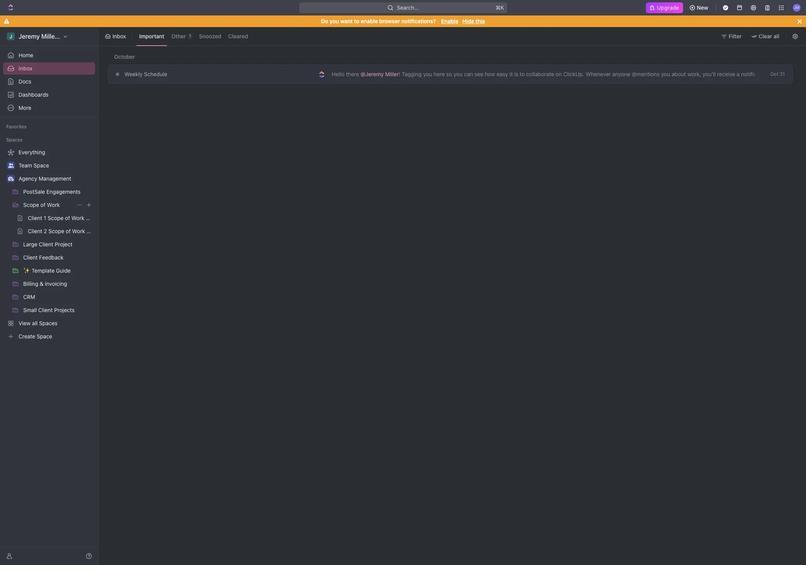 Task type: vqa. For each thing, say whether or not it's contained in the screenshot.
of for 2
yes



Task type: describe. For each thing, give the bounding box(es) containing it.
filter button
[[718, 30, 747, 43]]

postsale engagements
[[23, 188, 81, 195]]

postsale
[[23, 188, 45, 195]]

cleared button
[[226, 30, 251, 42]]

small client projects link
[[23, 304, 94, 317]]

clear all button
[[749, 30, 785, 43]]

clear all
[[759, 33, 780, 39]]

enable
[[442, 18, 459, 24]]

search...
[[397, 4, 419, 11]]

1 for client
[[44, 215, 46, 221]]

jeremy miller's workspace, , element
[[7, 33, 15, 40]]

scope for 2
[[48, 228, 64, 234]]

client for 2
[[28, 228, 42, 234]]

other
[[171, 33, 186, 40]]

miller's
[[41, 33, 62, 40]]

other 1
[[171, 33, 191, 40]]

more button
[[3, 102, 95, 114]]

inbox link
[[3, 62, 95, 75]]

cleared
[[228, 33, 248, 40]]

jm button
[[791, 2, 804, 14]]

invoicing
[[45, 281, 67, 287]]

1 horizontal spatial inbox
[[113, 33, 126, 39]]

user group image
[[8, 163, 14, 168]]

favorites button
[[3, 122, 30, 132]]

crm
[[23, 294, 35, 300]]

large client project
[[23, 241, 72, 248]]

new button
[[687, 2, 713, 14]]

space for create space
[[37, 333, 52, 340]]

j
[[9, 33, 12, 39]]

large client project link
[[23, 238, 94, 251]]

dashboards
[[19, 91, 49, 98]]

new
[[697, 4, 709, 11]]

1 for other
[[189, 33, 191, 39]]

this
[[476, 18, 485, 24]]

home link
[[3, 49, 95, 62]]

✨ template guide
[[23, 267, 71, 274]]

favorites
[[6, 124, 27, 130]]

team space link
[[19, 159, 94, 172]]

jm
[[795, 5, 800, 10]]

small
[[23, 307, 37, 313]]

create
[[19, 333, 35, 340]]

view all spaces link
[[3, 317, 94, 330]]

billing & invoicing
[[23, 281, 67, 287]]

weekly
[[125, 71, 143, 77]]

docs for client 1 scope of work docs
[[86, 215, 99, 221]]

⌘k
[[496, 4, 504, 11]]

dashboards link
[[3, 89, 95, 101]]

client 1 scope of work docs
[[28, 215, 99, 221]]

client up 'view all spaces' link on the bottom of the page
[[38, 307, 53, 313]]

scope for 1
[[48, 215, 63, 221]]

upgrade link
[[647, 2, 684, 13]]

of for 1
[[65, 215, 70, 221]]

crm link
[[23, 291, 94, 303]]

jeremy
[[19, 33, 40, 40]]

more
[[19, 104, 31, 111]]

small client projects
[[23, 307, 75, 313]]

all for clear
[[774, 33, 780, 39]]

team
[[19, 162, 32, 169]]

work for 2
[[72, 228, 85, 234]]

guide
[[56, 267, 71, 274]]

management
[[39, 175, 71, 182]]

upgrade
[[658, 4, 680, 11]]

projects
[[54, 307, 75, 313]]

31
[[780, 71, 785, 77]]

tree inside sidebar navigation
[[3, 146, 99, 343]]

create space
[[19, 333, 52, 340]]

oct 31
[[771, 71, 785, 77]]

client for feedback
[[23, 254, 38, 261]]

space for team space
[[34, 162, 49, 169]]

important button
[[137, 30, 167, 42]]

engagements
[[46, 188, 81, 195]]

2
[[44, 228, 47, 234]]

1 vertical spatial spaces
[[39, 320, 57, 327]]

sidebar navigation
[[0, 27, 100, 565]]

project
[[55, 241, 72, 248]]

browser
[[380, 18, 400, 24]]



Task type: locate. For each thing, give the bounding box(es) containing it.
postsale engagements link
[[23, 186, 94, 198]]

scope of work link
[[23, 199, 74, 211]]

2 vertical spatial of
[[66, 228, 71, 234]]

billing & invoicing link
[[23, 278, 94, 290]]

0 vertical spatial docs
[[19, 78, 31, 85]]

client feedback link
[[23, 252, 94, 264]]

client 2 scope of work docs
[[28, 228, 99, 234]]

client 1 scope of work docs link
[[28, 212, 99, 224]]

team space
[[19, 162, 49, 169]]

scope right 2
[[48, 228, 64, 234]]

tab list containing important
[[135, 26, 253, 47]]

hide
[[463, 18, 475, 24]]

1 vertical spatial 1
[[44, 215, 46, 221]]

do you want to enable browser notifications? enable hide this
[[321, 18, 485, 24]]

of inside 'link'
[[40, 202, 46, 208]]

2 vertical spatial scope
[[48, 228, 64, 234]]

spaces
[[6, 137, 23, 143], [39, 320, 57, 327]]

2 vertical spatial docs
[[87, 228, 99, 234]]

view
[[19, 320, 31, 327]]

space
[[34, 162, 49, 169], [37, 333, 52, 340]]

agency management
[[19, 175, 71, 182]]

0 horizontal spatial spaces
[[6, 137, 23, 143]]

work inside client 2 scope of work docs link
[[72, 228, 85, 234]]

scope down scope of work 'link'
[[48, 215, 63, 221]]

all inside sidebar navigation
[[32, 320, 38, 327]]

of for 2
[[66, 228, 71, 234]]

work for 1
[[71, 215, 84, 221]]

work inside client 1 scope of work docs link
[[71, 215, 84, 221]]

1 vertical spatial of
[[65, 215, 70, 221]]

tree containing everything
[[3, 146, 99, 343]]

1 vertical spatial scope
[[48, 215, 63, 221]]

docs link
[[3, 75, 95, 88]]

1 horizontal spatial all
[[774, 33, 780, 39]]

scope inside 'link'
[[23, 202, 39, 208]]

of down postsale
[[40, 202, 46, 208]]

0 horizontal spatial all
[[32, 320, 38, 327]]

to
[[354, 18, 360, 24]]

everything link
[[3, 146, 94, 159]]

client 2 scope of work docs link
[[28, 225, 99, 238]]

docs
[[19, 78, 31, 85], [86, 215, 99, 221], [87, 228, 99, 234]]

client for 1
[[28, 215, 42, 221]]

0 vertical spatial all
[[774, 33, 780, 39]]

space down 'view all spaces' link on the bottom of the page
[[37, 333, 52, 340]]

inbox inside sidebar navigation
[[19, 65, 33, 72]]

everything
[[19, 149, 45, 156]]

docs up client 2 scope of work docs
[[86, 215, 99, 221]]

client down 2
[[39, 241, 53, 248]]

client
[[28, 215, 42, 221], [28, 228, 42, 234], [39, 241, 53, 248], [23, 254, 38, 261], [38, 307, 53, 313]]

docs for client 2 scope of work docs
[[87, 228, 99, 234]]

1 vertical spatial work
[[71, 215, 84, 221]]

clear
[[759, 33, 773, 39]]

0 vertical spatial of
[[40, 202, 46, 208]]

space up agency management
[[34, 162, 49, 169]]

snoozed button
[[196, 30, 224, 42]]

scope down postsale
[[23, 202, 39, 208]]

all right clear
[[774, 33, 780, 39]]

all right view
[[32, 320, 38, 327]]

0 vertical spatial space
[[34, 162, 49, 169]]

jeremy miller's workspace
[[19, 33, 96, 40]]

0 vertical spatial scope
[[23, 202, 39, 208]]

template
[[32, 267, 55, 274]]

want
[[341, 18, 353, 24]]

1 vertical spatial docs
[[86, 215, 99, 221]]

filter
[[729, 33, 742, 39]]

0 horizontal spatial 1
[[44, 215, 46, 221]]

work up project
[[72, 228, 85, 234]]

feedback
[[39, 254, 64, 261]]

do
[[321, 18, 328, 24]]

1 vertical spatial all
[[32, 320, 38, 327]]

1 horizontal spatial spaces
[[39, 320, 57, 327]]

agency
[[19, 175, 37, 182]]

spaces down favorites button
[[6, 137, 23, 143]]

view all spaces
[[19, 320, 57, 327]]

client left 2
[[28, 228, 42, 234]]

of up client 2 scope of work docs
[[65, 215, 70, 221]]

1 vertical spatial space
[[37, 333, 52, 340]]

october
[[114, 53, 135, 60]]

snoozed
[[199, 33, 221, 40]]

all for view
[[32, 320, 38, 327]]

scope of work
[[23, 202, 60, 208]]

create space link
[[3, 330, 94, 343]]

scope
[[23, 202, 39, 208], [48, 215, 63, 221], [48, 228, 64, 234]]

weekly schedule
[[125, 71, 167, 77]]

spaces down small client projects
[[39, 320, 57, 327]]

business time image
[[8, 176, 14, 181]]

&
[[40, 281, 44, 287]]

0 vertical spatial work
[[47, 202, 60, 208]]

home
[[19, 52, 33, 58]]

0 horizontal spatial inbox
[[19, 65, 33, 72]]

all
[[774, 33, 780, 39], [32, 320, 38, 327]]

you
[[330, 18, 339, 24]]

all inside button
[[774, 33, 780, 39]]

0 vertical spatial inbox
[[113, 33, 126, 39]]

client down scope of work
[[28, 215, 42, 221]]

1 horizontal spatial 1
[[189, 33, 191, 39]]

tab list
[[135, 26, 253, 47]]

1 up 2
[[44, 215, 46, 221]]

tree
[[3, 146, 99, 343]]

1 right other on the top left
[[189, 33, 191, 39]]

work
[[47, 202, 60, 208], [71, 215, 84, 221], [72, 228, 85, 234]]

1 inside sidebar navigation
[[44, 215, 46, 221]]

workspace
[[64, 33, 96, 40]]

✨
[[23, 267, 30, 274]]

1 vertical spatial inbox
[[19, 65, 33, 72]]

inbox down 'home'
[[19, 65, 33, 72]]

docs down client 1 scope of work docs link
[[87, 228, 99, 234]]

1 inside 'other 1'
[[189, 33, 191, 39]]

inbox
[[113, 33, 126, 39], [19, 65, 33, 72]]

of down client 1 scope of work docs link
[[66, 228, 71, 234]]

✨ template guide link
[[23, 265, 94, 277]]

important
[[139, 33, 164, 40]]

billing
[[23, 281, 38, 287]]

work inside scope of work 'link'
[[47, 202, 60, 208]]

inbox up october
[[113, 33, 126, 39]]

oct
[[771, 71, 779, 77]]

enable
[[361, 18, 378, 24]]

client feedback
[[23, 254, 64, 261]]

work down postsale engagements
[[47, 202, 60, 208]]

large
[[23, 241, 37, 248]]

client down large
[[23, 254, 38, 261]]

0 vertical spatial 1
[[189, 33, 191, 39]]

work up client 2 scope of work docs
[[71, 215, 84, 221]]

notifications?
[[402, 18, 436, 24]]

2 vertical spatial work
[[72, 228, 85, 234]]

0 vertical spatial spaces
[[6, 137, 23, 143]]

docs up dashboards
[[19, 78, 31, 85]]

schedule
[[144, 71, 167, 77]]

agency management link
[[19, 173, 94, 185]]



